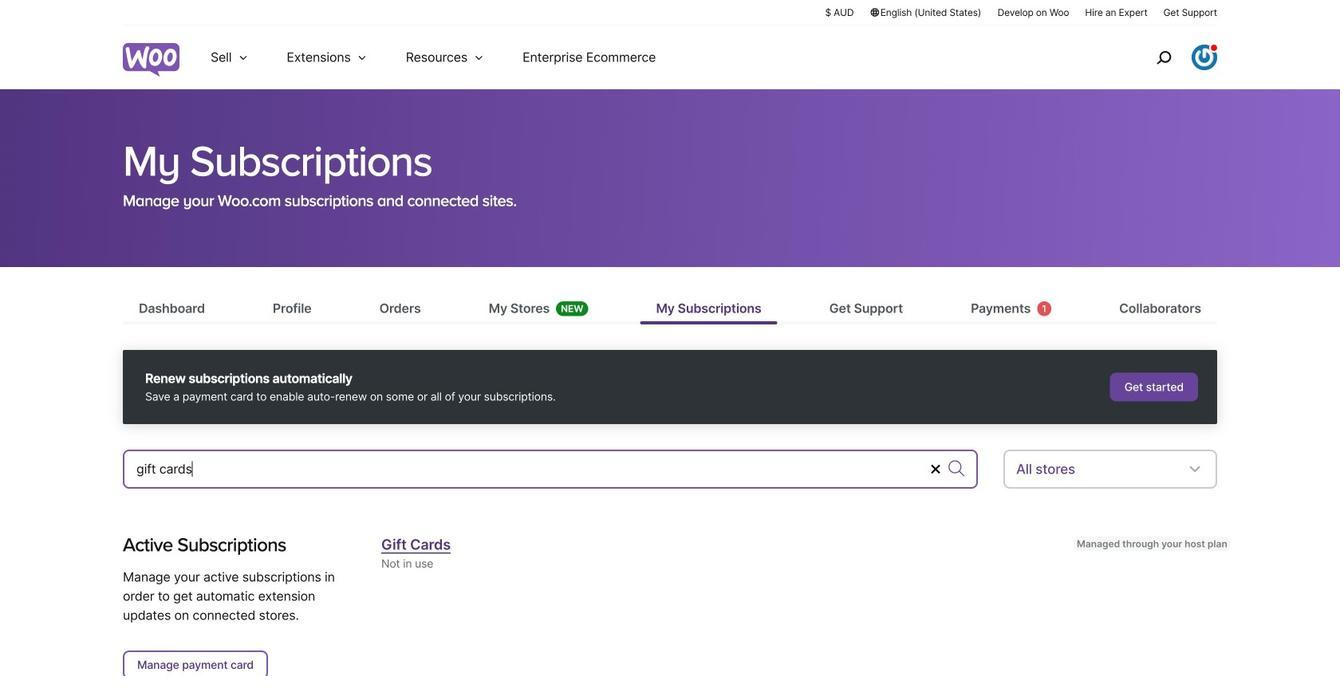 Task type: describe. For each thing, give the bounding box(es) containing it.
service navigation menu element
[[1123, 32, 1217, 83]]

search image
[[1151, 45, 1177, 70]]

open account menu image
[[1192, 45, 1217, 70]]

Search subscriptions text field
[[136, 460, 923, 479]]



